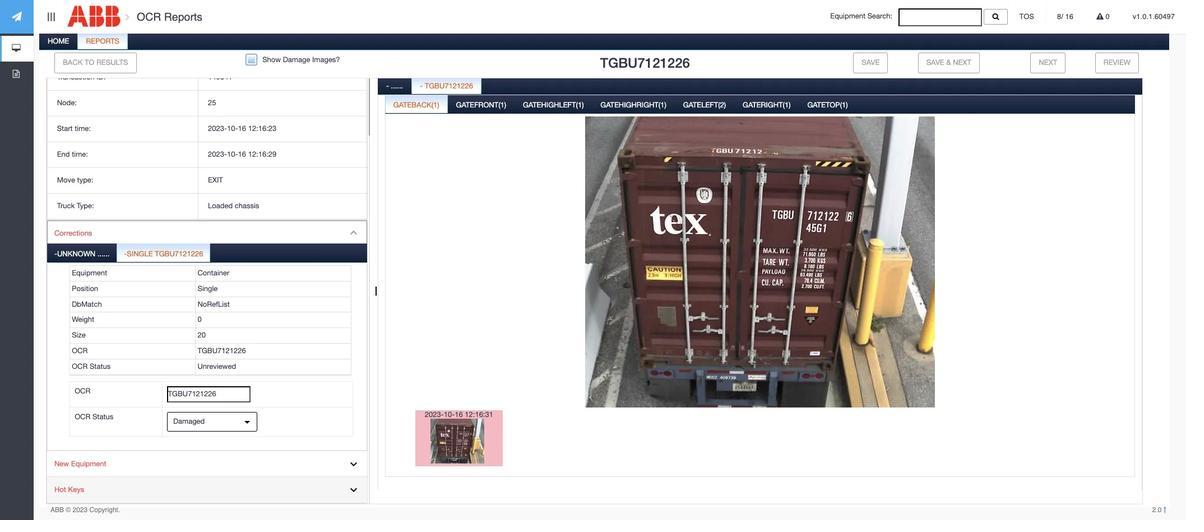 Task type: locate. For each thing, give the bounding box(es) containing it.
reports inside tgbu7121226 tab list
[[86, 37, 119, 45]]

dbmatch
[[72, 300, 102, 309]]

1 save from the left
[[862, 58, 880, 67]]

tgbu7121226 up gatehighright(1) on the top of page
[[600, 55, 690, 71]]

2 next from the left
[[1039, 58, 1057, 67]]

2023
[[73, 507, 88, 514]]

next
[[953, 58, 971, 67], [1039, 58, 1057, 67]]

abb
[[50, 507, 64, 514]]

save
[[862, 58, 880, 67], [926, 58, 945, 67]]

tgbu7121226 inside -single tgbu7121226 link
[[155, 250, 203, 259]]

1 horizontal spatial reports
[[164, 11, 202, 23]]

next right &
[[953, 58, 971, 67]]

menu inside tgbu7121226 tab list
[[47, 12, 368, 505]]

abb © 2023 copyright.
[[50, 507, 120, 514]]

1 vertical spatial ......
[[97, 250, 110, 259]]

new equipment
[[54, 460, 106, 469]]

1 vertical spatial single
[[198, 285, 218, 293]]

- inside "link"
[[386, 82, 389, 90]]

0 vertical spatial 0
[[1104, 12, 1110, 21]]

warning image
[[1097, 13, 1104, 20]]

10- for 12:16:23
[[227, 124, 238, 133]]

1 next from the left
[[953, 58, 971, 67]]

1 vertical spatial reports
[[86, 37, 119, 45]]

0 horizontal spatial 0
[[198, 316, 202, 324]]

16 for 2023-10-16 12:16:29
[[238, 150, 246, 159]]

-single tgbu7121226
[[124, 250, 203, 259]]

0 vertical spatial ocr status
[[72, 363, 111, 371]]

row group
[[48, 39, 367, 220], [70, 266, 351, 375]]

10- left 12:16:31 on the bottom of the page
[[444, 411, 455, 419]]

- for - ......
[[386, 82, 389, 90]]

copyright.
[[89, 507, 120, 514]]

damaged
[[173, 418, 205, 426]]

loaded
[[208, 202, 233, 210]]

0 horizontal spatial save
[[862, 58, 880, 67]]

gateleft(2)
[[683, 101, 726, 109]]

save down equipment search:
[[862, 58, 880, 67]]

show
[[262, 55, 281, 64]]

16 left 12:16:23
[[238, 124, 246, 133]]

tgbu7121226
[[600, 55, 690, 71], [425, 82, 473, 90], [155, 250, 203, 259], [198, 347, 246, 355]]

menu containing transaction id:
[[47, 12, 368, 505]]

0 horizontal spatial reports
[[86, 37, 119, 45]]

results
[[96, 58, 128, 67]]

save left &
[[926, 58, 945, 67]]

16 left 12:16:31 on the bottom of the page
[[455, 411, 463, 419]]

10-
[[227, 124, 238, 133], [227, 150, 238, 159], [444, 411, 455, 419]]

0 vertical spatial row group
[[48, 39, 367, 220]]

to
[[85, 58, 94, 67]]

...... up gateback(1)
[[391, 82, 403, 90]]

- up 'gateback(1)' link
[[386, 82, 389, 90]]

loaded chassis
[[208, 202, 259, 210]]

16 right 8/
[[1065, 12, 1074, 21]]

equipment
[[830, 12, 866, 20], [72, 269, 107, 278], [71, 460, 106, 469]]

truck type:
[[57, 202, 94, 210]]

2023-10-16 12:16:31
[[425, 411, 493, 419]]

status
[[90, 363, 111, 371], [92, 413, 113, 421]]

damage
[[283, 55, 310, 64]]

save for save & next
[[926, 58, 945, 67]]

menu
[[47, 12, 368, 505]]

tab list containing -unknown ......
[[47, 244, 367, 451]]

new
[[54, 460, 69, 469]]

single inside "row group"
[[198, 285, 218, 293]]

gateleft(2) link
[[675, 95, 734, 117]]

equipment inside "row group"
[[72, 269, 107, 278]]

equipment left "search:"
[[830, 12, 866, 20]]

save inside button
[[926, 58, 945, 67]]

search:
[[868, 12, 892, 20]]

transaction id:
[[57, 73, 106, 81]]

next inside save & next button
[[953, 58, 971, 67]]

home
[[48, 37, 69, 45]]

0 horizontal spatial single
[[127, 250, 153, 259]]

16 for 2023-10-16 12:16:31
[[455, 411, 463, 419]]

equipment right new
[[71, 460, 106, 469]]

2023- up exit
[[208, 150, 227, 159]]

chassis
[[235, 202, 259, 210]]

0 up '20'
[[198, 316, 202, 324]]

0 vertical spatial equipment
[[830, 12, 866, 20]]

12:16:23
[[248, 124, 277, 133]]

ocr reports
[[134, 11, 202, 23]]

gatetop(1) link
[[800, 95, 856, 117]]

time: right start
[[75, 124, 91, 133]]

0 inside tab list
[[198, 316, 202, 324]]

0 horizontal spatial next
[[953, 58, 971, 67]]

row group containing equipment
[[70, 266, 351, 375]]

1 vertical spatial 10-
[[227, 150, 238, 159]]

16 inside tab list
[[455, 411, 463, 419]]

...... right unknown
[[97, 250, 110, 259]]

1 horizontal spatial single
[[198, 285, 218, 293]]

10- down 2023-10-16 12:16:23
[[227, 150, 238, 159]]

&
[[947, 58, 951, 67]]

ocr status
[[72, 363, 111, 371], [75, 413, 113, 421]]

1 vertical spatial equipment
[[72, 269, 107, 278]]

1 horizontal spatial 0
[[1104, 12, 1110, 21]]

0 right '8/ 16'
[[1104, 12, 1110, 21]]

2023- down 25 at the left
[[208, 124, 227, 133]]

time: for start time:
[[75, 124, 91, 133]]

review
[[1104, 58, 1131, 67]]

save inside button
[[862, 58, 880, 67]]

0 vertical spatial ......
[[391, 82, 403, 90]]

2 vertical spatial 2023-
[[425, 411, 444, 419]]

- for - tgbu7121226
[[420, 82, 423, 90]]

- tgbu7121226
[[420, 82, 473, 90]]

position
[[72, 285, 98, 293]]

exit
[[208, 176, 223, 184]]

......
[[391, 82, 403, 90], [97, 250, 110, 259]]

1 horizontal spatial save
[[926, 58, 945, 67]]

1 vertical spatial status
[[92, 413, 113, 421]]

status up new equipment
[[92, 413, 113, 421]]

hot keys
[[54, 486, 84, 495]]

1 vertical spatial 2023-
[[208, 150, 227, 159]]

ocr
[[137, 11, 161, 23], [72, 347, 88, 355], [72, 363, 88, 371], [75, 387, 90, 396], [75, 413, 90, 421]]

tab list containing gateback(1)
[[385, 95, 1135, 509]]

1 vertical spatial row group
[[70, 266, 351, 375]]

0 horizontal spatial ......
[[97, 250, 110, 259]]

next down 8/
[[1039, 58, 1057, 67]]

tgbu7121226 up the gatefront(1)
[[425, 82, 473, 90]]

-single tgbu7121226 link
[[117, 244, 210, 262]]

save for save
[[862, 58, 880, 67]]

tab list
[[378, 76, 1142, 512], [385, 95, 1135, 509], [47, 244, 367, 451]]

16
[[1065, 12, 1074, 21], [238, 124, 246, 133], [238, 150, 246, 159], [455, 411, 463, 419]]

ocr status down size
[[72, 363, 111, 371]]

1 horizontal spatial ......
[[391, 82, 403, 90]]

corrections
[[54, 229, 92, 238]]

menu item containing corrections
[[47, 221, 367, 452]]

16 for 2023-10-16 12:16:23
[[238, 124, 246, 133]]

...... inside menu item
[[97, 250, 110, 259]]

- for -unknown ......
[[54, 250, 57, 259]]

- right -unknown ......
[[124, 250, 127, 259]]

2023-10-16 12:16:23
[[208, 124, 277, 133]]

-
[[386, 82, 389, 90], [420, 82, 423, 90], [54, 250, 57, 259], [124, 250, 127, 259]]

2 save from the left
[[926, 58, 945, 67]]

1 vertical spatial 0
[[198, 316, 202, 324]]

10- up 2023-10-16 12:16:29
[[227, 124, 238, 133]]

0 vertical spatial 2023-
[[208, 124, 227, 133]]

v1.0.1.60497 button
[[1122, 0, 1186, 34]]

menu item
[[47, 221, 367, 452]]

single
[[127, 250, 153, 259], [198, 285, 218, 293]]

2023- left 12:16:31 on the bottom of the page
[[425, 411, 444, 419]]

10- for 12:16:31
[[444, 411, 455, 419]]

12:16:31
[[465, 411, 493, 419]]

ocr status up new equipment
[[75, 413, 113, 421]]

1 vertical spatial time:
[[72, 150, 88, 159]]

2 vertical spatial 10-
[[444, 411, 455, 419]]

1 vertical spatial ocr status
[[75, 413, 113, 421]]

status down the "weight"
[[90, 363, 111, 371]]

time:
[[75, 124, 91, 133], [72, 150, 88, 159]]

size
[[72, 331, 86, 340]]

node:
[[57, 99, 77, 107]]

12:16:29
[[248, 150, 277, 159]]

- up gateback(1)
[[420, 82, 423, 90]]

gateback(1)
[[393, 101, 439, 109]]

16 left 12:16:29
[[238, 150, 246, 159]]

2023-
[[208, 124, 227, 133], [208, 150, 227, 159], [425, 411, 444, 419]]

end time:
[[57, 150, 88, 159]]

tgbu7121226 down corrections link at left top
[[155, 250, 203, 259]]

- down corrections
[[54, 250, 57, 259]]

type:
[[77, 176, 93, 184]]

time: right end
[[72, 150, 88, 159]]

equipment search:
[[830, 12, 899, 20]]

10- for 12:16:29
[[227, 150, 238, 159]]

back
[[63, 58, 83, 67]]

2023- for 2023-10-16 12:16:23
[[208, 124, 227, 133]]

v1.0.1.60497
[[1133, 12, 1175, 21]]

equipment up 'position'
[[72, 269, 107, 278]]

0 vertical spatial time:
[[75, 124, 91, 133]]

reports
[[164, 11, 202, 23], [86, 37, 119, 45]]

navigation
[[0, 0, 34, 87]]

0
[[1104, 12, 1110, 21], [198, 316, 202, 324]]

1 horizontal spatial next
[[1039, 58, 1057, 67]]

0 vertical spatial 10-
[[227, 124, 238, 133]]

None field
[[899, 8, 982, 26], [167, 387, 250, 403], [899, 8, 982, 26], [167, 387, 250, 403]]



Task type: describe. For each thing, give the bounding box(es) containing it.
home link
[[40, 31, 77, 53]]

new equipment link
[[47, 452, 367, 478]]

images?
[[312, 55, 340, 64]]

2023-10-16 12:16:29
[[208, 150, 277, 159]]

move
[[57, 176, 75, 184]]

equipment for equipment
[[72, 269, 107, 278]]

gatehighright(1) link
[[593, 95, 674, 117]]

-unknown ...... link
[[48, 244, 116, 262]]

equipment for equipment search:
[[830, 12, 866, 20]]

gatehighleft(1)
[[523, 101, 584, 109]]

tgbu7121226 tab list
[[38, 12, 1169, 512]]

next inside next button
[[1039, 58, 1057, 67]]

tgbu7121226 up unreviewed
[[198, 347, 246, 355]]

start
[[57, 124, 73, 133]]

review button
[[1095, 53, 1139, 73]]

-unknown ......
[[54, 250, 110, 259]]

...... inside "link"
[[391, 82, 403, 90]]

gateright(1)
[[743, 101, 791, 109]]

transaction
[[57, 73, 95, 81]]

gateright(1) link
[[735, 95, 799, 117]]

truck
[[57, 202, 75, 210]]

tos
[[1019, 12, 1034, 21]]

back to results button
[[54, 53, 137, 73]]

tgbu7121226 inside - tgbu7121226 link
[[425, 82, 473, 90]]

move type:
[[57, 176, 93, 184]]

gatefront(1)
[[456, 101, 506, 109]]

weight
[[72, 316, 94, 324]]

save & next button
[[918, 53, 980, 73]]

tos button
[[1008, 0, 1046, 34]]

gatehighright(1)
[[601, 101, 666, 109]]

0 vertical spatial reports
[[164, 11, 202, 23]]

gateback(1) link
[[386, 95, 447, 117]]

8/
[[1057, 12, 1063, 21]]

save button
[[853, 53, 888, 73]]

ocr status inside "row group"
[[72, 363, 111, 371]]

hot keys link
[[47, 478, 367, 504]]

keys
[[68, 486, 84, 495]]

8/ 16 button
[[1046, 0, 1085, 34]]

©
[[66, 507, 71, 514]]

2.0
[[1153, 507, 1164, 514]]

reports link
[[78, 31, 127, 53]]

gatetop(1)
[[807, 101, 848, 109]]

0 inside 0 'dropdown button'
[[1104, 12, 1110, 21]]

25
[[208, 99, 216, 107]]

start time:
[[57, 124, 91, 133]]

gatefront(1) link
[[448, 95, 514, 117]]

- ...... link
[[378, 76, 411, 98]]

- tgbu7121226 link
[[412, 76, 481, 98]]

noreflist
[[198, 300, 230, 309]]

149841
[[208, 73, 232, 81]]

unknown
[[57, 250, 95, 259]]

0 vertical spatial status
[[90, 363, 111, 371]]

time: for end time:
[[72, 150, 88, 159]]

search image
[[993, 13, 999, 20]]

end
[[57, 150, 70, 159]]

row group containing transaction id:
[[48, 39, 367, 220]]

8/ 16
[[1057, 12, 1074, 21]]

save & next
[[926, 58, 971, 67]]

20
[[198, 331, 206, 340]]

gatehighleft(1) link
[[515, 95, 592, 117]]

corrections link
[[47, 221, 367, 247]]

hot
[[54, 486, 66, 495]]

2 vertical spatial equipment
[[71, 460, 106, 469]]

show damage images?
[[262, 55, 340, 64]]

type:
[[77, 202, 94, 210]]

2023- for 2023-10-16 12:16:31
[[425, 411, 444, 419]]

tab list containing - ......
[[378, 76, 1142, 512]]

row group inside tab list
[[70, 266, 351, 375]]

next button
[[1031, 53, 1066, 73]]

bars image
[[46, 12, 56, 21]]

container
[[198, 269, 229, 278]]

id:
[[97, 73, 106, 81]]

hot keys menu item
[[47, 478, 367, 504]]

- for -single tgbu7121226
[[124, 250, 127, 259]]

16 inside dropdown button
[[1065, 12, 1074, 21]]

- ......
[[386, 82, 403, 90]]

back to results
[[63, 58, 128, 67]]

0 vertical spatial single
[[127, 250, 153, 259]]

long arrow up image
[[1164, 507, 1167, 514]]

2023- for 2023-10-16 12:16:29
[[208, 150, 227, 159]]

0 button
[[1085, 0, 1121, 34]]

unreviewed
[[198, 363, 236, 371]]



Task type: vqa. For each thing, say whether or not it's contained in the screenshot.
Menu
yes



